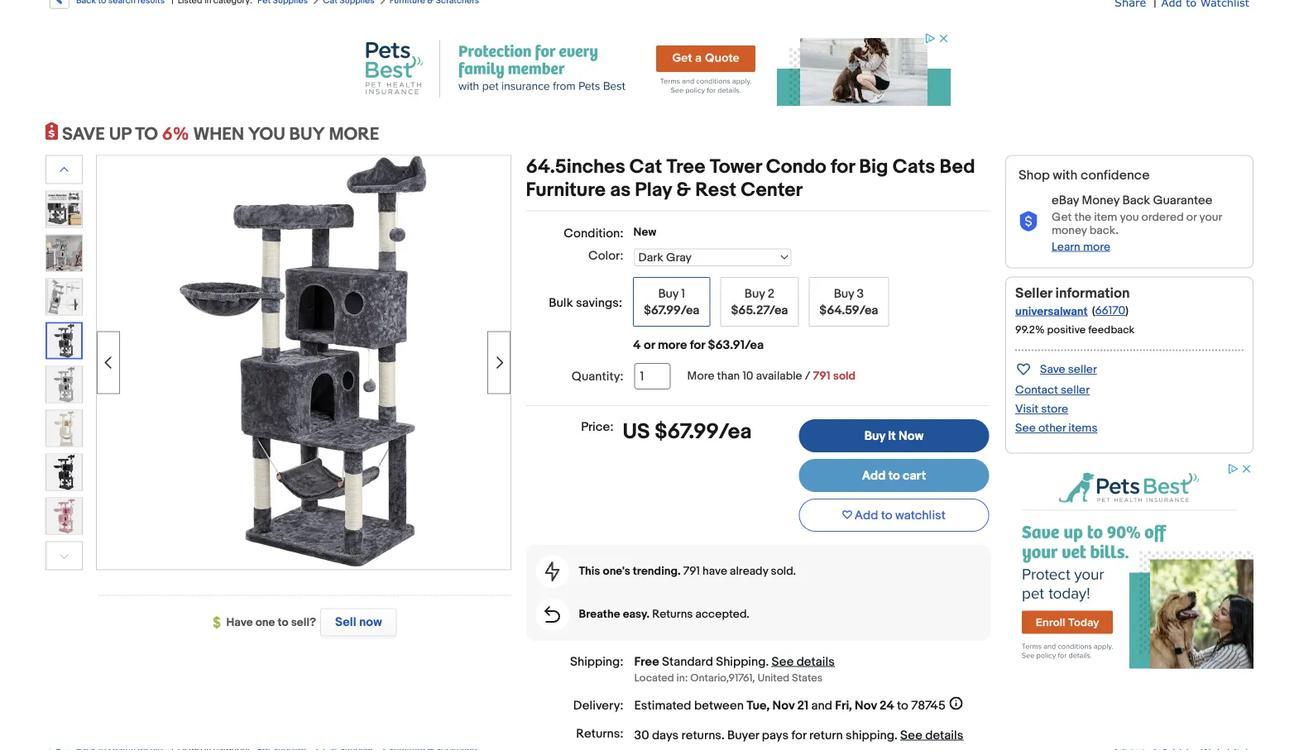 Task type: describe. For each thing, give the bounding box(es) containing it.
color
[[589, 249, 620, 264]]

buyer
[[728, 729, 760, 743]]

buy 3 $64.59/ea
[[820, 286, 879, 318]]

us $67.99/ea
[[623, 420, 752, 445]]

more than 10 available / 791 sold
[[688, 370, 856, 384]]

play
[[635, 179, 672, 202]]

days
[[652, 729, 679, 743]]

0 vertical spatial $67.99/ea
[[644, 303, 700, 318]]

us $67.99/ea main content
[[526, 155, 991, 751]]

66170 link
[[1096, 304, 1126, 318]]

1 vertical spatial $67.99/ea
[[655, 420, 752, 445]]

30 days returns . buyer pays for return shipping . see details
[[635, 729, 964, 743]]

your
[[1200, 210, 1223, 224]]

picture 8 of 12 image
[[47, 324, 81, 358]]

shipping:
[[571, 655, 624, 670]]

1 vertical spatial details
[[926, 729, 964, 743]]

when
[[193, 124, 244, 145]]

items
[[1069, 422, 1098, 436]]

you
[[248, 124, 285, 145]]

savings:
[[576, 296, 623, 310]]

with details__icon image for this one's trending.
[[545, 562, 560, 582]]

available
[[756, 370, 803, 384]]

sell
[[335, 616, 357, 630]]

visit
[[1016, 403, 1039, 417]]

easy.
[[623, 608, 650, 622]]

buy 2 $65.27/ea
[[731, 286, 788, 318]]

united
[[758, 673, 790, 686]]

dollar sign image
[[213, 617, 226, 630]]

breathe easy. returns accepted.
[[579, 608, 750, 622]]

feedback
[[1089, 324, 1135, 336]]

universalwant
[[1016, 305, 1088, 319]]

between
[[695, 699, 744, 714]]

this one's trending. 791 have already sold.
[[579, 565, 796, 579]]

1 nov from the left
[[773, 699, 795, 714]]

ordered
[[1142, 210, 1184, 224]]

shop with confidence
[[1019, 168, 1150, 184]]

returns
[[682, 729, 722, 743]]

see details link for standard shipping . see details
[[772, 655, 835, 670]]

estimated
[[635, 699, 692, 714]]

see inside contact seller visit store see other items
[[1016, 422, 1036, 436]]

condo
[[766, 155, 827, 179]]

store
[[1042, 403, 1069, 417]]

back.
[[1090, 223, 1119, 238]]

picture 10 of 12 image
[[46, 411, 82, 447]]

now
[[359, 616, 382, 630]]

item
[[1095, 210, 1118, 224]]

$65.27/ea
[[731, 303, 788, 318]]

2 horizontal spatial .
[[895, 729, 898, 743]]

quantity:
[[572, 369, 624, 384]]

to right one
[[278, 616, 289, 630]]

contact seller visit store see other items
[[1016, 384, 1098, 436]]

2 vertical spatial see
[[901, 729, 923, 743]]

price:
[[581, 420, 614, 435]]

contact seller link
[[1016, 384, 1090, 398]]

have one to sell?
[[226, 616, 316, 630]]

standard shipping . see details
[[662, 655, 835, 670]]

21
[[798, 699, 809, 714]]

(
[[1093, 304, 1096, 318]]

learn
[[1052, 240, 1081, 254]]

Quantity: text field
[[635, 363, 671, 390]]

64.5inches
[[526, 155, 626, 179]]

2 nov from the left
[[855, 699, 877, 714]]

contact
[[1016, 384, 1059, 398]]

confidence
[[1081, 168, 1150, 184]]

new
[[634, 226, 657, 240]]

&
[[677, 179, 691, 202]]

add to cart
[[862, 469, 927, 484]]

seller
[[1016, 285, 1053, 303]]

add for add to cart
[[862, 469, 886, 484]]

$63.91/ea
[[708, 338, 764, 353]]

have
[[226, 616, 253, 630]]

tue,
[[747, 699, 770, 714]]

4 or more for $63.91/ea
[[633, 338, 764, 353]]

as
[[610, 179, 631, 202]]

1
[[682, 286, 686, 301]]

64.5inches cat tree tower condo for big cats bed furniture as play & rest center - picture 8 of 12 image
[[97, 154, 511, 568]]

with details__icon image for breathe easy.
[[545, 607, 561, 623]]

sell now link
[[316, 609, 397, 637]]

accepted.
[[696, 608, 750, 622]]

0 vertical spatial details
[[797, 655, 835, 670]]

tower
[[710, 155, 762, 179]]

2 vertical spatial for
[[792, 729, 807, 743]]

furniture
[[526, 179, 606, 202]]

shop
[[1019, 168, 1050, 184]]

78745
[[912, 699, 946, 714]]

with
[[1053, 168, 1078, 184]]

visit store link
[[1016, 403, 1069, 417]]

buy for buy 3
[[834, 286, 855, 301]]

shipping
[[846, 729, 895, 743]]

see details link for 30 days returns . buyer pays for return shipping . see details
[[901, 729, 964, 743]]

buy
[[289, 124, 325, 145]]

10
[[743, 370, 754, 384]]

cat
[[630, 155, 663, 179]]

center
[[741, 179, 803, 202]]

more
[[329, 124, 380, 145]]

it
[[889, 429, 896, 444]]

to inside button
[[882, 508, 893, 523]]

fri,
[[836, 699, 853, 714]]



Task type: vqa. For each thing, say whether or not it's contained in the screenshot.
Cats
yes



Task type: locate. For each thing, give the bounding box(es) containing it.
1 vertical spatial see details link
[[901, 729, 964, 743]]

watchlist
[[896, 508, 946, 523]]

advertisement region
[[349, 31, 951, 106], [1006, 462, 1254, 669]]

1 vertical spatial more
[[658, 338, 687, 353]]

buy left 2
[[745, 286, 765, 301]]

/
[[805, 370, 811, 384]]

0 vertical spatial with details__icon image
[[1019, 212, 1039, 232]]

1 horizontal spatial advertisement region
[[1006, 462, 1254, 669]]

0 vertical spatial more
[[1084, 240, 1111, 254]]

nov
[[773, 699, 795, 714], [855, 699, 877, 714]]

picture 9 of 12 image
[[46, 367, 82, 403]]

or inside us $67.99/ea main content
[[644, 338, 655, 353]]

more
[[688, 370, 715, 384]]

picture 11 of 12 image
[[46, 455, 82, 491]]

add
[[862, 469, 886, 484], [855, 508, 879, 523]]

0 horizontal spatial see details link
[[772, 655, 835, 670]]

buy left 3 at the top of the page
[[834, 286, 855, 301]]

ebay
[[1052, 193, 1080, 208]]

791
[[813, 370, 831, 384], [684, 565, 700, 579]]

0 horizontal spatial for
[[690, 338, 706, 353]]

0 vertical spatial see details link
[[772, 655, 835, 670]]

save up to 6% when you buy more
[[62, 124, 380, 145]]

with details__icon image left get
[[1019, 212, 1039, 232]]

ontario,91761,
[[691, 673, 756, 686]]

sold
[[834, 370, 856, 384]]

0 horizontal spatial see
[[772, 655, 794, 670]]

1 vertical spatial 791
[[684, 565, 700, 579]]

save
[[62, 124, 105, 145]]

1 horizontal spatial for
[[792, 729, 807, 743]]

more right 4
[[658, 338, 687, 353]]

add inside button
[[855, 508, 879, 523]]

for left big
[[831, 155, 855, 179]]

0 vertical spatial see
[[1016, 422, 1036, 436]]

1 vertical spatial seller
[[1061, 384, 1090, 398]]

2 vertical spatial with details__icon image
[[545, 607, 561, 623]]

with details__icon image for ebay money back guarantee
[[1019, 212, 1039, 232]]

buy left it
[[865, 429, 886, 444]]

up
[[109, 124, 131, 145]]

1 horizontal spatial more
[[1084, 240, 1111, 254]]

$64.59/ea
[[820, 303, 879, 318]]

66170
[[1096, 304, 1126, 318]]

1 horizontal spatial .
[[766, 655, 769, 670]]

sell?
[[291, 616, 316, 630]]

seller information universalwant ( 66170 ) 99.2% positive feedback
[[1016, 285, 1135, 336]]

more inside ebay money back guarantee get the item you ordered or your money back. learn more
[[1084, 240, 1111, 254]]

1 horizontal spatial see
[[901, 729, 923, 743]]

. right return
[[895, 729, 898, 743]]

1 horizontal spatial nov
[[855, 699, 877, 714]]

buy 1 $67.99/ea
[[644, 286, 700, 318]]

to
[[135, 124, 158, 145]]

trending.
[[633, 565, 681, 579]]

see other items link
[[1016, 422, 1098, 436]]

with details__icon image left this
[[545, 562, 560, 582]]

nov left 24
[[855, 699, 877, 714]]

0 horizontal spatial .
[[722, 729, 725, 743]]

seller down save seller
[[1061, 384, 1090, 398]]

seller inside contact seller visit store see other items
[[1061, 384, 1090, 398]]

see details link down the 78745
[[901, 729, 964, 743]]

1 vertical spatial or
[[644, 338, 655, 353]]

0 horizontal spatial more
[[658, 338, 687, 353]]

buy inside the buy 3 $64.59/ea
[[834, 286, 855, 301]]

save
[[1041, 363, 1066, 377]]

returns
[[653, 608, 693, 622]]

1 horizontal spatial 791
[[813, 370, 831, 384]]

located in: ontario,91761, united states
[[635, 673, 823, 686]]

add down add to cart link
[[855, 508, 879, 523]]

0 horizontal spatial or
[[644, 338, 655, 353]]

buy left "1"
[[659, 286, 679, 301]]

1 vertical spatial for
[[690, 338, 706, 353]]

picture 5 of 12 image
[[46, 192, 82, 227]]

791 right "/"
[[813, 370, 831, 384]]

with details__icon image
[[1019, 212, 1039, 232], [545, 562, 560, 582], [545, 607, 561, 623]]

in:
[[677, 673, 688, 686]]

1 vertical spatial see
[[772, 655, 794, 670]]

0 horizontal spatial details
[[797, 655, 835, 670]]

sold.
[[771, 565, 796, 579]]

or inside ebay money back guarantee get the item you ordered or your money back. learn more
[[1187, 210, 1197, 224]]

back
[[1123, 193, 1151, 208]]

details up states
[[797, 655, 835, 670]]

save seller
[[1041, 363, 1098, 377]]

more down the back.
[[1084, 240, 1111, 254]]

with details__icon image left the breathe
[[545, 607, 561, 623]]

money
[[1052, 223, 1088, 238]]

for up more
[[690, 338, 706, 353]]

buy for buy 2
[[745, 286, 765, 301]]

one's
[[603, 565, 631, 579]]

guarantee
[[1154, 193, 1213, 208]]

0 horizontal spatial nov
[[773, 699, 795, 714]]

picture 12 of 12 image
[[46, 499, 82, 534]]

add to watchlist button
[[799, 499, 990, 532]]

bed
[[940, 155, 976, 179]]

6%
[[162, 124, 189, 145]]

add to watchlist
[[855, 508, 946, 523]]

tree
[[667, 155, 706, 179]]

nov left 21
[[773, 699, 795, 714]]

more inside us $67.99/ea main content
[[658, 338, 687, 353]]

rest
[[696, 179, 737, 202]]

condition:
[[564, 226, 624, 241]]

return
[[810, 729, 843, 743]]

1 horizontal spatial see details link
[[901, 729, 964, 743]]

already
[[730, 565, 769, 579]]

seller for contact
[[1061, 384, 1090, 398]]

and
[[812, 699, 833, 714]]

seller inside button
[[1069, 363, 1098, 377]]

2
[[768, 286, 775, 301]]

0 vertical spatial 791
[[813, 370, 831, 384]]

details
[[797, 655, 835, 670], [926, 729, 964, 743]]

64.5inches cat tree tower condo for big cats bed furniture as play & rest center
[[526, 155, 976, 202]]

791 left have
[[684, 565, 700, 579]]

estimated between tue, nov 21 and fri, nov 24 to 78745
[[635, 699, 946, 714]]

free
[[635, 655, 660, 670]]

one
[[256, 616, 275, 630]]

99.2%
[[1016, 324, 1045, 336]]

buy inside buy 2 $65.27/ea
[[745, 286, 765, 301]]

1 horizontal spatial or
[[1187, 210, 1197, 224]]

picture 7 of 12 image
[[46, 279, 82, 315]]

. left buyer
[[722, 729, 725, 743]]

to left watchlist
[[882, 508, 893, 523]]

for right pays
[[792, 729, 807, 743]]

now
[[899, 429, 924, 444]]

buy it now link
[[799, 420, 990, 453]]

or right 4
[[644, 338, 655, 353]]

to right 24
[[898, 699, 909, 714]]

have
[[703, 565, 728, 579]]

0 vertical spatial or
[[1187, 210, 1197, 224]]

returns:
[[577, 727, 624, 742]]

seller for save
[[1069, 363, 1098, 377]]

standard
[[662, 655, 714, 670]]

30
[[635, 729, 650, 743]]

0 vertical spatial advertisement region
[[349, 31, 951, 106]]

0 vertical spatial seller
[[1069, 363, 1098, 377]]

see up united
[[772, 655, 794, 670]]

to
[[889, 469, 901, 484], [882, 508, 893, 523], [278, 616, 289, 630], [898, 699, 909, 714]]

seller
[[1069, 363, 1098, 377], [1061, 384, 1090, 398]]

add to cart link
[[799, 460, 990, 493]]

add left cart at the right bottom of page
[[862, 469, 886, 484]]

24
[[880, 699, 895, 714]]

other
[[1039, 422, 1067, 436]]

4
[[633, 338, 641, 353]]

$67.99/ea down "1"
[[644, 303, 700, 318]]

buy inside buy 1 $67.99/ea
[[659, 286, 679, 301]]

save seller button
[[1016, 360, 1098, 379]]

buy for buy 1
[[659, 286, 679, 301]]

picture 6 of 12 image
[[46, 236, 82, 271]]

cart
[[903, 469, 927, 484]]

see details link up states
[[772, 655, 835, 670]]

add for add to watchlist
[[855, 508, 879, 523]]

to left cart at the right bottom of page
[[889, 469, 901, 484]]

0 vertical spatial for
[[831, 155, 855, 179]]

see details link
[[772, 655, 835, 670], [901, 729, 964, 743]]

for inside 64.5inches cat tree tower condo for big cats bed furniture as play & rest center
[[831, 155, 855, 179]]

universalwant link
[[1016, 305, 1088, 319]]

)
[[1126, 304, 1129, 318]]

0 horizontal spatial advertisement region
[[349, 31, 951, 106]]

see down visit
[[1016, 422, 1036, 436]]

shipping
[[716, 655, 766, 670]]

0 vertical spatial add
[[862, 469, 886, 484]]

seller right save
[[1069, 363, 1098, 377]]

1 vertical spatial advertisement region
[[1006, 462, 1254, 669]]

1 vertical spatial add
[[855, 508, 879, 523]]

ebay money back guarantee get the item you ordered or your money back. learn more
[[1052, 193, 1223, 254]]

0 horizontal spatial 791
[[684, 565, 700, 579]]

$67.99/ea down more
[[655, 420, 752, 445]]

1 vertical spatial with details__icon image
[[545, 562, 560, 582]]

2 horizontal spatial see
[[1016, 422, 1036, 436]]

learn more link
[[1052, 240, 1111, 254]]

see down the 78745
[[901, 729, 923, 743]]

3
[[857, 286, 864, 301]]

details down the 78745
[[926, 729, 964, 743]]

.
[[766, 655, 769, 670], [722, 729, 725, 743], [895, 729, 898, 743]]

breathe
[[579, 608, 621, 622]]

or down guarantee
[[1187, 210, 1197, 224]]

us
[[623, 420, 650, 445]]

1 horizontal spatial details
[[926, 729, 964, 743]]

. up united
[[766, 655, 769, 670]]

2 horizontal spatial for
[[831, 155, 855, 179]]



